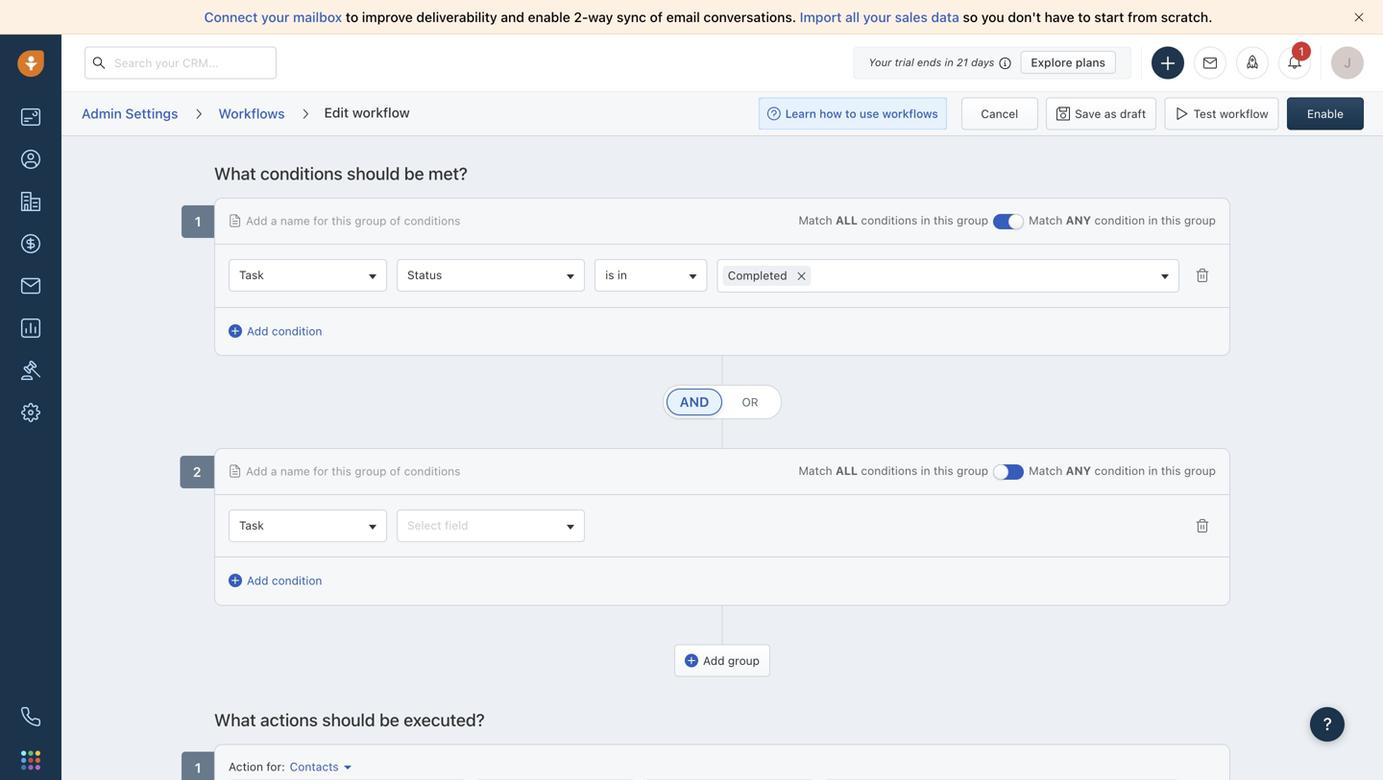 Task type: locate. For each thing, give the bounding box(es) containing it.
1 horizontal spatial your
[[863, 9, 891, 25]]

0 vertical spatial all
[[836, 214, 858, 227]]

1 vertical spatial add condition link
[[229, 573, 322, 590]]

task
[[239, 268, 264, 282], [239, 519, 264, 533]]

save as draft
[[1075, 107, 1146, 121]]

2 what from the top
[[214, 710, 256, 731]]

action for :
[[229, 761, 285, 774]]

1 vertical spatial task
[[239, 519, 264, 533]]

2 task from the top
[[239, 519, 264, 533]]

draft
[[1120, 107, 1146, 121]]

task button
[[229, 259, 387, 292], [229, 510, 387, 543]]

1 vertical spatial be
[[379, 710, 399, 731]]

for
[[313, 214, 328, 228], [313, 465, 328, 479], [266, 761, 282, 774]]

improve
[[362, 9, 413, 25]]

1 vertical spatial name
[[280, 465, 310, 479]]

ends
[[917, 56, 942, 69]]

add a name for this group of conditions down what conditions should be met?
[[246, 214, 461, 228]]

add inside 'button'
[[703, 654, 725, 668]]

as
[[1104, 107, 1117, 121]]

match any condition in this group
[[1029, 214, 1216, 227], [1029, 465, 1216, 478]]

email
[[666, 9, 700, 25]]

match
[[799, 214, 832, 227], [1029, 214, 1063, 227], [799, 465, 832, 478], [1029, 465, 1063, 478]]

settings
[[125, 105, 178, 121]]

match all conditions in this group
[[799, 214, 989, 227], [799, 465, 989, 478]]

or
[[742, 396, 758, 409]]

and link
[[667, 389, 722, 416], [667, 389, 722, 416]]

contacts
[[290, 761, 339, 774]]

2 vertical spatial of
[[390, 465, 401, 479]]

1 to from the left
[[346, 9, 358, 25]]

is in
[[605, 268, 627, 282]]

1 what from the top
[[214, 163, 256, 184]]

don't
[[1008, 9, 1041, 25]]

0 vertical spatial add a name for this group of conditions
[[246, 214, 461, 228]]

group inside 'button'
[[728, 654, 760, 668]]

what down workflows 'link'
[[214, 163, 256, 184]]

add condition link
[[229, 323, 322, 340], [229, 573, 322, 590]]

your left mailbox at the left
[[261, 9, 289, 25]]

2 add a name for this group of conditions from the top
[[246, 465, 461, 479]]

edit workflow
[[324, 105, 410, 120]]

be left met? at the top left of page
[[404, 163, 424, 184]]

0 vertical spatial what
[[214, 163, 256, 184]]

1 add condition link from the top
[[229, 323, 322, 340]]

1 vertical spatial all
[[836, 465, 858, 478]]

days
[[971, 56, 995, 69]]

1 horizontal spatial be
[[404, 163, 424, 184]]

0 vertical spatial should
[[347, 163, 400, 184]]

1 vertical spatial match any condition in this group
[[1029, 465, 1216, 478]]

1 task button from the top
[[229, 259, 387, 292]]

1 vertical spatial of
[[390, 214, 401, 228]]

2 all from the top
[[836, 465, 858, 478]]

0 vertical spatial add condition
[[247, 325, 322, 338]]

1 match all conditions in this group from the top
[[799, 214, 989, 227]]

explore
[[1031, 56, 1073, 69]]

1 horizontal spatial to
[[1078, 9, 1091, 25]]

0 vertical spatial match all conditions in this group
[[799, 214, 989, 227]]

2 match all conditions in this group from the top
[[799, 465, 989, 478]]

1 a from the top
[[271, 214, 277, 228]]

plans
[[1076, 56, 1106, 69]]

cancel
[[981, 107, 1018, 121]]

0 vertical spatial task
[[239, 268, 264, 282]]

workflow inside test workflow button
[[1220, 107, 1269, 121]]

admin settings
[[82, 105, 178, 121]]

1 vertical spatial add a name for this group of conditions
[[246, 465, 461, 479]]

1 vertical spatial task button
[[229, 510, 387, 543]]

1 name from the top
[[280, 214, 310, 228]]

a
[[271, 214, 277, 228], [271, 465, 277, 479]]

0 vertical spatial be
[[404, 163, 424, 184]]

workflows
[[218, 105, 285, 121]]

to
[[346, 9, 358, 25], [1078, 9, 1091, 25]]

2 any from the top
[[1066, 465, 1091, 478]]

phone image
[[21, 708, 40, 727]]

your trial ends in 21 days
[[869, 56, 995, 69]]

deliverability
[[416, 9, 497, 25]]

select field
[[407, 519, 468, 533]]

1 vertical spatial for
[[313, 465, 328, 479]]

any
[[1066, 214, 1091, 227], [1066, 465, 1091, 478]]

be
[[404, 163, 424, 184], [379, 710, 399, 731]]

1 vertical spatial a
[[271, 465, 277, 479]]

1 vertical spatial should
[[322, 710, 375, 731]]

action
[[229, 761, 263, 774]]

your right all
[[863, 9, 891, 25]]

add a name for this group of conditions up select
[[246, 465, 461, 479]]

0 vertical spatial match any condition in this group
[[1029, 214, 1216, 227]]

in
[[945, 56, 954, 69], [921, 214, 930, 227], [1148, 214, 1158, 227], [618, 268, 627, 282], [921, 465, 930, 478], [1148, 465, 1158, 478]]

task button for 1st add condition link from the top of the page
[[229, 259, 387, 292]]

1 vertical spatial any
[[1066, 465, 1091, 478]]

Search your CRM... text field
[[85, 47, 277, 79]]

be for met?
[[404, 163, 424, 184]]

2 to from the left
[[1078, 9, 1091, 25]]

admin
[[82, 105, 122, 121]]

cancel button
[[961, 97, 1038, 130]]

2 task button from the top
[[229, 510, 387, 543]]

0 horizontal spatial your
[[261, 9, 289, 25]]

be left executed?
[[379, 710, 399, 731]]

from
[[1128, 9, 1157, 25]]

condition
[[1095, 214, 1145, 227], [272, 325, 322, 338], [1095, 465, 1145, 478], [272, 575, 322, 588]]

what's new image
[[1246, 55, 1259, 69]]

1 vertical spatial match all conditions in this group
[[799, 465, 989, 478]]

1 link
[[1279, 42, 1311, 79]]

0 vertical spatial any
[[1066, 214, 1091, 227]]

save as draft button
[[1046, 97, 1157, 130]]

add condition
[[247, 325, 322, 338], [247, 575, 322, 588]]

save
[[1075, 107, 1101, 121]]

connect
[[204, 9, 258, 25]]

1 add a name for this group of conditions from the top
[[246, 214, 461, 228]]

0 horizontal spatial to
[[346, 9, 358, 25]]

2 a from the top
[[271, 465, 277, 479]]

workflow right edit
[[352, 105, 410, 120]]

of for 1st add condition link from the top of the page
[[390, 214, 401, 228]]

1 horizontal spatial workflow
[[1220, 107, 1269, 121]]

explore plans
[[1031, 56, 1106, 69]]

to right mailbox at the left
[[346, 9, 358, 25]]

mailbox
[[293, 9, 342, 25]]

data
[[931, 9, 959, 25]]

what up action
[[214, 710, 256, 731]]

1 vertical spatial what
[[214, 710, 256, 731]]

0 vertical spatial task button
[[229, 259, 387, 292]]

group
[[957, 214, 989, 227], [1184, 214, 1216, 227], [355, 214, 387, 228], [957, 465, 989, 478], [1184, 465, 1216, 478], [355, 465, 387, 479], [728, 654, 760, 668]]

of
[[650, 9, 663, 25], [390, 214, 401, 228], [390, 465, 401, 479]]

should up contacts button
[[322, 710, 375, 731]]

workflow
[[352, 105, 410, 120], [1220, 107, 1269, 121]]

should down "edit workflow"
[[347, 163, 400, 184]]

to left start at right top
[[1078, 9, 1091, 25]]

0 vertical spatial name
[[280, 214, 310, 228]]

workflow right test
[[1220, 107, 1269, 121]]

and
[[501, 9, 524, 25], [680, 394, 709, 410], [682, 396, 707, 409]]

add a name for this group of conditions
[[246, 214, 461, 228], [246, 465, 461, 479]]

0 vertical spatial add condition link
[[229, 323, 322, 340]]

:
[[282, 761, 285, 774]]

select
[[407, 519, 441, 533]]

explore plans link
[[1021, 51, 1116, 74]]

workflow for test workflow
[[1220, 107, 1269, 121]]

is in button
[[595, 259, 708, 292]]

add group
[[703, 654, 760, 668]]

1 your from the left
[[261, 9, 289, 25]]

what
[[214, 163, 256, 184], [214, 710, 256, 731]]

1 any from the top
[[1066, 214, 1091, 227]]

all
[[836, 214, 858, 227], [836, 465, 858, 478]]

properties image
[[21, 361, 40, 380]]

you
[[981, 9, 1004, 25]]

name
[[280, 214, 310, 228], [280, 465, 310, 479]]

1 vertical spatial add condition
[[247, 575, 322, 588]]

conditions
[[260, 163, 343, 184], [861, 214, 918, 227], [404, 214, 461, 228], [861, 465, 918, 478], [404, 465, 461, 479]]

0 vertical spatial a
[[271, 214, 277, 228]]

this
[[934, 214, 954, 227], [1161, 214, 1181, 227], [332, 214, 351, 228], [934, 465, 954, 478], [1161, 465, 1181, 478], [332, 465, 351, 479]]

1 add condition from the top
[[247, 325, 322, 338]]

0 horizontal spatial be
[[379, 710, 399, 731]]

0 horizontal spatial workflow
[[352, 105, 410, 120]]

status
[[407, 268, 442, 282]]

of for 1st add condition link from the bottom of the page
[[390, 465, 401, 479]]

conversations.
[[704, 9, 796, 25]]



Task type: describe. For each thing, give the bounding box(es) containing it.
sync
[[617, 9, 646, 25]]

2 add condition link from the top
[[229, 573, 322, 590]]

2 your from the left
[[863, 9, 891, 25]]

phone element
[[12, 698, 50, 737]]

test workflow button
[[1165, 97, 1279, 130]]

should for conditions
[[347, 163, 400, 184]]

edit
[[324, 105, 349, 120]]

scratch.
[[1161, 9, 1213, 25]]

2 vertical spatial for
[[266, 761, 282, 774]]

field
[[445, 519, 468, 533]]

close image
[[1354, 12, 1364, 22]]

contacts button
[[285, 759, 352, 776]]

test workflow
[[1194, 107, 1269, 121]]

0 vertical spatial for
[[313, 214, 328, 228]]

what conditions should be met?
[[214, 163, 468, 184]]

or link
[[722, 389, 778, 416]]

is
[[605, 268, 614, 282]]

task button for 1st add condition link from the bottom of the page
[[229, 510, 387, 543]]

add group button
[[674, 645, 770, 677]]

connect your mailbox to improve deliverability and enable 2-way sync of email conversations. import all your sales data so you don't have to start from scratch.
[[204, 9, 1213, 25]]

21
[[957, 56, 968, 69]]

in inside button
[[618, 268, 627, 282]]

1 all from the top
[[836, 214, 858, 227]]

what for what conditions should be met?
[[214, 163, 256, 184]]

what actions should be executed?
[[214, 710, 485, 731]]

all
[[845, 9, 860, 25]]

enable button
[[1287, 97, 1364, 130]]

import all your sales data link
[[800, 9, 963, 25]]

0 vertical spatial of
[[650, 9, 663, 25]]

met?
[[428, 163, 468, 184]]

status button
[[397, 259, 585, 292]]

freshworks switcher image
[[21, 751, 40, 771]]

1 match any condition in this group from the top
[[1029, 214, 1216, 227]]

2 match any condition in this group from the top
[[1029, 465, 1216, 478]]

enable
[[528, 9, 570, 25]]

connect your mailbox link
[[204, 9, 346, 25]]

start
[[1094, 9, 1124, 25]]

way
[[588, 9, 613, 25]]

×
[[797, 265, 807, 285]]

test
[[1194, 107, 1217, 121]]

× button
[[792, 265, 811, 286]]

import
[[800, 9, 842, 25]]

admin settings link
[[81, 99, 179, 129]]

have
[[1045, 9, 1075, 25]]

enable
[[1307, 107, 1344, 121]]

2 name from the top
[[280, 465, 310, 479]]

actions
[[260, 710, 318, 731]]

select field button
[[397, 510, 585, 543]]

completed
[[728, 269, 787, 282]]

should for actions
[[322, 710, 375, 731]]

be for executed?
[[379, 710, 399, 731]]

2 add condition from the top
[[247, 575, 322, 588]]

2-
[[574, 9, 588, 25]]

what for what actions should be executed?
[[214, 710, 256, 731]]

1 task from the top
[[239, 268, 264, 282]]

your
[[869, 56, 892, 69]]

sales
[[895, 9, 928, 25]]

1
[[1299, 45, 1304, 58]]

so
[[963, 9, 978, 25]]

executed?
[[404, 710, 485, 731]]

trial
[[895, 56, 914, 69]]

workflow for edit workflow
[[352, 105, 410, 120]]

workflows link
[[217, 99, 286, 129]]



Task type: vqa. For each thing, say whether or not it's contained in the screenshot.
'FREDDY' Button in the right of the page
no



